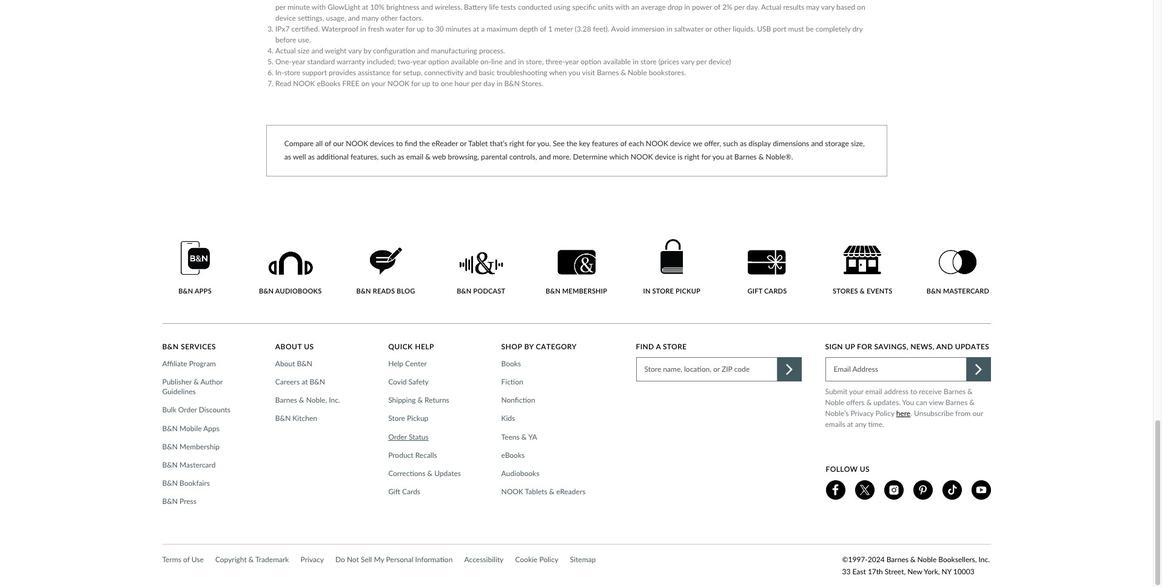 Task type: vqa. For each thing, say whether or not it's contained in the screenshot.
water
yes



Task type: locate. For each thing, give the bounding box(es) containing it.
bulk order discounts link
[[162, 405, 234, 415]]

0 horizontal spatial with
[[312, 3, 326, 12]]

approximately
[[611, 0, 656, 1]]

1 horizontal spatial the
[[567, 139, 577, 148]]

basic
[[479, 68, 495, 77]]

0 horizontal spatial option
[[428, 57, 449, 66]]

0 vertical spatial email
[[406, 152, 423, 161]]

and up life
[[481, 0, 493, 1]]

0 horizontal spatial right
[[509, 139, 525, 148]]

1 horizontal spatial actual
[[761, 3, 782, 12]]

1 horizontal spatial year
[[413, 57, 426, 66]]

in left the (prices
[[633, 57, 639, 66]]

a right find
[[656, 342, 661, 351]]

product recalls
[[388, 451, 437, 460]]

life
[[489, 3, 499, 12]]

1 vertical spatial about
[[275, 359, 295, 368]]

barnes up view
[[944, 387, 966, 396]]

policy right cookie
[[539, 555, 558, 564]]

year down 'size'
[[292, 57, 305, 66]]

0 horizontal spatial policy
[[539, 555, 558, 564]]

water
[[386, 24, 404, 34]]

1 option from the left
[[428, 57, 449, 66]]

cookie                     policy link
[[515, 554, 558, 566]]

1 horizontal spatial you
[[712, 152, 724, 161]]

gift cards
[[748, 287, 787, 295]]

available down manufacturing
[[451, 57, 479, 66]]

glowlight up using at the top of page
[[535, 0, 567, 1]]

minutes
[[738, 0, 764, 1], [446, 24, 471, 34]]

ebooks inside 'a single charge on glowlight 4e, glowlight 4, glowlight 4 plus, and refurbished glowlight plus lasts for approximately one month. based on 30 minutes of testing per day and 1 page refresh per minute with glowlight at 10% brightness and wireless. battery life tests conducted using specific units with an average drop in power of 2% per day. actual results may vary based on device settings, usage, and many other factors. ipx7 certified. waterproof in fresh water for up to 30 minutes at a maximum depth of 1 meter (3.28 feet). avoid immersion in saltwater or other liquids. usb port must be completely dry before use. actual size and weight vary by configuration and manufacturing process. one-year standard warranty included; two-year option available on-line and in store, three-year option available in store (prices vary per device) in-store support provides assistance for setup, connectivity and basic troubleshooting when you visit barnes & noble bookstores. read nook ebooks free on your nook for up to one hour per day in b&n stores.'
[[317, 79, 341, 88]]

b&n up affiliate
[[162, 342, 179, 351]]

with down charge
[[312, 3, 326, 12]]

noble's
[[825, 409, 849, 418]]

about b&n
[[275, 359, 312, 368]]

b&n up the b&n bookfairs
[[162, 460, 178, 469]]

help up center
[[415, 342, 434, 351]]

order status link
[[388, 432, 432, 442]]

information
[[415, 555, 453, 564]]

can
[[916, 398, 927, 407]]

as
[[740, 139, 747, 148], [284, 152, 291, 161], [308, 152, 315, 161], [398, 152, 404, 161]]

in store pickup link
[[639, 239, 705, 295]]

1 vertical spatial noble
[[825, 398, 845, 407]]

personal
[[386, 555, 413, 564]]

email down find
[[406, 152, 423, 161]]

1 horizontal spatial help
[[415, 342, 434, 351]]

noble inside submit your email address to receive barnes & noble offers & updates. you can view barnes & noble's privacy policy
[[825, 398, 845, 407]]

such
[[723, 139, 738, 148], [381, 152, 396, 161]]

1 vertical spatial up
[[422, 79, 430, 88]]

noble left bookstores.
[[628, 68, 647, 77]]

barnes down display
[[735, 152, 757, 161]]

1 vertical spatial vary
[[348, 46, 362, 55]]

the right find
[[419, 139, 430, 148]]

0 vertical spatial store
[[663, 342, 687, 351]]

about for about b&n
[[275, 359, 295, 368]]

0 vertical spatial vary
[[821, 3, 835, 12]]

1 horizontal spatial our
[[973, 409, 983, 418]]

size
[[298, 46, 310, 55]]

meter
[[554, 24, 573, 34]]

1 horizontal spatial day
[[810, 0, 821, 1]]

1 vertical spatial a
[[656, 342, 661, 351]]

noble down "submit"
[[825, 398, 845, 407]]

0 vertical spatial ebooks
[[317, 79, 341, 88]]

on down refresh
[[857, 3, 865, 12]]

1 horizontal spatial your
[[849, 387, 864, 396]]

view
[[929, 398, 944, 407]]

at inside . unsubscribe from our emails at                         any time.
[[847, 420, 853, 429]]

0 vertical spatial noble
[[628, 68, 647, 77]]

1 vertical spatial 1
[[548, 24, 553, 34]]

here link
[[896, 408, 911, 419]]

1 horizontal spatial order
[[388, 432, 407, 441]]

at right is
[[726, 152, 733, 161]]

based
[[697, 0, 716, 1]]

1 vertical spatial privacy
[[301, 555, 324, 564]]

of left testing
[[765, 0, 772, 1]]

on up 2% at the right of page
[[718, 0, 726, 1]]

drop
[[668, 3, 683, 12]]

your down assistance
[[371, 79, 386, 88]]

& inside publisher & author guidelines
[[194, 377, 199, 386]]

key
[[579, 139, 590, 148]]

device up ipx7
[[275, 13, 296, 23]]

2 vertical spatial noble
[[918, 555, 937, 564]]

sitemap link
[[570, 554, 596, 566]]

2 horizontal spatial noble
[[918, 555, 937, 564]]

warranty
[[337, 57, 365, 66]]

or
[[706, 24, 712, 34], [460, 139, 467, 148]]

0 horizontal spatial a
[[481, 24, 485, 34]]

at right emails
[[847, 420, 853, 429]]

option up connectivity
[[428, 57, 449, 66]]

b&n for b&n mastercard
[[927, 287, 942, 295]]

device inside 'a single charge on glowlight 4e, glowlight 4, glowlight 4 plus, and refurbished glowlight plus lasts for approximately one month. based on 30 minutes of testing per day and 1 page refresh per minute with glowlight at 10% brightness and wireless. battery life tests conducted using specific units with an average drop in power of 2% per day. actual results may vary based on device settings, usage, and many other factors. ipx7 certified. waterproof in fresh water for up to 30 minutes at a maximum depth of 1 meter (3.28 feet). avoid immersion in saltwater or other liquids. usb port must be completely dry before use. actual size and weight vary by configuration and manufacturing process. one-year standard warranty included; two-year option available on-line and in store, three-year option available in store (prices vary per device) in-store support provides assistance for setup, connectivity and basic troubleshooting when you visit barnes & noble bookstores. read nook ebooks free on your nook for up to one hour per day in b&n stores.'
[[275, 13, 296, 23]]

1 left meter
[[548, 24, 553, 34]]

1 vertical spatial 30
[[435, 24, 444, 34]]

returns
[[425, 396, 449, 405]]

in store pickup
[[643, 287, 701, 295]]

order inside order status link
[[388, 432, 407, 441]]

1 vertical spatial our
[[973, 409, 983, 418]]

0 horizontal spatial your
[[371, 79, 386, 88]]

store pickup
[[388, 414, 428, 423]]

b&n left kitchen on the bottom left of the page
[[275, 414, 291, 423]]

17th
[[868, 567, 883, 576]]

email inside 'compare all of our nook devices to find the ereader or tablet that's right for you. see the key features of each nook device we offer, such as display dimensions and storage size, as well as additional features, such as email & web browsing, parental controls, and more. determine which nook device is right for you at barnes & noble®.'
[[406, 152, 423, 161]]

available down avoid
[[603, 57, 631, 66]]

1 about from the top
[[275, 342, 302, 351]]

0 vertical spatial one
[[658, 0, 670, 1]]

1 with from the left
[[312, 3, 326, 12]]

2 vertical spatial vary
[[681, 57, 695, 66]]

our inside 'compare all of our nook devices to find the ereader or tablet that's right for you. see the key features of each nook device we offer, such as display dimensions and storage size, as well as additional features, such as email & web browsing, parental controls, and more. determine which nook device is right for you at barnes & noble®.'
[[333, 139, 344, 148]]

0 horizontal spatial you
[[569, 68, 580, 77]]

usb
[[757, 24, 771, 34]]

cookie
[[515, 555, 538, 564]]

0 horizontal spatial help
[[388, 359, 403, 368]]

guidelines
[[162, 387, 196, 396]]

0 vertical spatial your
[[371, 79, 386, 88]]

on down assistance
[[361, 79, 370, 88]]

up down factors.
[[417, 24, 425, 34]]

find
[[405, 139, 417, 148]]

b&n left press
[[162, 497, 178, 506]]

to left find
[[396, 139, 403, 148]]

bulk order discounts
[[162, 405, 231, 415]]

vary up warranty on the left of page
[[348, 46, 362, 55]]

0 vertical spatial help
[[415, 342, 434, 351]]

b&n for b&n mastercard
[[162, 460, 178, 469]]

b&n mastercard
[[927, 287, 990, 295]]

such right offer,
[[723, 139, 738, 148]]

1 horizontal spatial option
[[581, 57, 602, 66]]

to up you
[[911, 387, 917, 396]]

our up additional
[[333, 139, 344, 148]]

Please complete this field to find a store text field
[[636, 357, 777, 381]]

2 vertical spatial up
[[845, 342, 855, 351]]

1 vertical spatial help
[[388, 359, 403, 368]]

1 horizontal spatial privacy
[[851, 409, 874, 418]]

2 about from the top
[[275, 359, 295, 368]]

0 horizontal spatial actual
[[275, 46, 296, 55]]

power
[[692, 3, 712, 12]]

ereader
[[432, 139, 458, 148]]

year up when at the left of page
[[565, 57, 579, 66]]

1 horizontal spatial 30
[[728, 0, 736, 1]]

dry
[[853, 24, 863, 34]]

available
[[451, 57, 479, 66], [603, 57, 631, 66]]

b&n left audiobooks
[[259, 287, 274, 295]]

1 horizontal spatial minutes
[[738, 0, 764, 1]]

wireless.
[[435, 3, 462, 12]]

0 horizontal spatial such
[[381, 152, 396, 161]]

terms
[[162, 555, 181, 564]]

0 horizontal spatial the
[[419, 139, 430, 148]]

1 horizontal spatial noble
[[825, 398, 845, 407]]

barnes right visit
[[597, 68, 619, 77]]

b&n left reads
[[356, 287, 371, 295]]

covid
[[388, 377, 407, 386]]

of right all
[[325, 139, 331, 148]]

ebooks down teens on the bottom left of the page
[[501, 451, 525, 460]]

1 horizontal spatial policy
[[876, 409, 895, 418]]

and left many
[[348, 13, 360, 23]]

follow us
[[826, 465, 870, 474]]

provides
[[329, 68, 356, 77]]

about up about b&n
[[275, 342, 302, 351]]

store down shipping
[[388, 414, 405, 423]]

covid safety
[[388, 377, 429, 386]]

help down quick
[[388, 359, 403, 368]]

and up the hour
[[465, 68, 477, 77]]

you.
[[537, 139, 551, 148]]

email up updates.
[[866, 387, 882, 396]]

and right news,
[[936, 342, 953, 351]]

safety
[[409, 377, 429, 386]]

1 horizontal spatial a
[[656, 342, 661, 351]]

b&n left podcast
[[457, 287, 472, 295]]

east
[[853, 567, 866, 576]]

ebooks link
[[501, 451, 529, 460]]

1 vertical spatial order
[[388, 432, 407, 441]]

you left visit
[[569, 68, 580, 77]]

b&n down troubleshooting
[[504, 79, 520, 88]]

at right careers in the left of the page
[[302, 377, 308, 386]]

barnes inside ©1997-2024 barnes & noble booksellers, inc. 33 east 17th street, new york, ny 10003
[[887, 555, 909, 564]]

as left display
[[740, 139, 747, 148]]

noble
[[628, 68, 647, 77], [825, 398, 845, 407], [918, 555, 937, 564]]

ebooks down provides
[[317, 79, 341, 88]]

actual
[[761, 3, 782, 12], [275, 46, 296, 55]]

b&n for b&n apps
[[178, 287, 193, 295]]

0 horizontal spatial vary
[[348, 46, 362, 55]]

day
[[810, 0, 821, 1], [484, 79, 495, 88]]

such down devices
[[381, 152, 396, 161]]

of left use
[[183, 555, 190, 564]]

to inside submit your email address to receive barnes & noble offers & updates. you can view barnes & noble's privacy policy
[[911, 387, 917, 396]]

b&n inside 'a single charge on glowlight 4e, glowlight 4, glowlight 4 plus, and refurbished glowlight plus lasts for approximately one month. based on 30 minutes of testing per day and 1 page refresh per minute with glowlight at 10% brightness and wireless. battery life tests conducted using specific units with an average drop in power of 2% per day. actual results may vary based on device settings, usage, and many other factors. ipx7 certified. waterproof in fresh water for up to 30 minutes at a maximum depth of 1 meter (3.28 feet). avoid immersion in saltwater or other liquids. usb port must be completely dry before use. actual size and weight vary by configuration and manufacturing process. one-year standard warranty included; two-year option available on-line and in store, three-year option available in store (prices vary per device) in-store support provides assistance for setup, connectivity and basic troubleshooting when you visit barnes & noble bookstores. read nook ebooks free on your nook for up to one hour per day in b&n stores.'
[[504, 79, 520, 88]]

1 vertical spatial one
[[441, 79, 453, 88]]

0 horizontal spatial ebooks
[[317, 79, 341, 88]]

1 vertical spatial store
[[284, 68, 300, 77]]

process.
[[479, 46, 505, 55]]

one up the drop
[[658, 0, 670, 1]]

0 vertical spatial order
[[178, 405, 197, 415]]

on-
[[480, 57, 491, 66]]

your inside 'a single charge on glowlight 4e, glowlight 4, glowlight 4 plus, and refurbished glowlight plus lasts for approximately one month. based on 30 minutes of testing per day and 1 page refresh per minute with glowlight at 10% brightness and wireless. battery life tests conducted using specific units with an average drop in power of 2% per day. actual results may vary based on device settings, usage, and many other factors. ipx7 certified. waterproof in fresh water for up to 30 minutes at a maximum depth of 1 meter (3.28 feet). avoid immersion in saltwater or other liquids. usb port must be completely dry before use. actual size and weight vary by configuration and manufacturing process. one-year standard warranty included; two-year option available on-line and in store, three-year option available in store (prices vary per device) in-store support provides assistance for setup, connectivity and basic troubleshooting when you visit barnes & noble bookstores. read nook ebooks free on your nook for up to one hour per day in b&n stores.'
[[371, 79, 386, 88]]

b&n up b&n press
[[162, 479, 178, 488]]

teens & ya link
[[501, 432, 541, 442]]

publisher & author guidelines link
[[162, 377, 259, 397]]

order
[[178, 405, 197, 415], [388, 432, 407, 441]]

bulk
[[162, 405, 176, 415]]

our right from
[[973, 409, 983, 418]]

policy down updates.
[[876, 409, 895, 418]]

b&n left membership
[[546, 287, 561, 295]]

day down the basic
[[484, 79, 495, 88]]

store left the (prices
[[641, 57, 657, 66]]

0 horizontal spatial day
[[484, 79, 495, 88]]

0 vertical spatial device
[[275, 13, 296, 23]]

per left device)
[[696, 57, 707, 66]]

1 vertical spatial email
[[866, 387, 882, 396]]

0 horizontal spatial year
[[292, 57, 305, 66]]

b&n down bulk
[[162, 424, 178, 433]]

unsubscribe
[[914, 409, 954, 418]]

0 horizontal spatial available
[[451, 57, 479, 66]]

1 horizontal spatial available
[[603, 57, 631, 66]]

0 horizontal spatial order
[[178, 405, 197, 415]]

privacy link
[[301, 554, 324, 566]]

0 vertical spatial policy
[[876, 409, 895, 418]]

1 vertical spatial minutes
[[446, 24, 471, 34]]

nook down each
[[631, 152, 653, 161]]

0 horizontal spatial minutes
[[446, 24, 471, 34]]

audiobooks
[[275, 287, 322, 295]]

1 horizontal spatial other
[[714, 24, 731, 34]]

when
[[549, 68, 567, 77]]

liquids.
[[733, 24, 755, 34]]

nook down audiobooks
[[501, 487, 523, 496]]

1 horizontal spatial 1
[[837, 0, 841, 1]]

our inside . unsubscribe from our emails at                         any time.
[[973, 409, 983, 418]]

b&n left mastercard
[[927, 287, 942, 295]]

b&n for b&n membership
[[162, 442, 178, 451]]

to
[[427, 24, 434, 34], [432, 79, 439, 88], [396, 139, 403, 148], [911, 387, 917, 396]]

0 vertical spatial a
[[481, 24, 485, 34]]

right up controls,
[[509, 139, 525, 148]]

you inside 'compare all of our nook devices to find the ereader or tablet that's right for you. see the key features of each nook device we offer, such as display dimensions and storage size, as well as additional features, such as email & web browsing, parental controls, and more. determine which nook device is right for you at barnes & noble®.'
[[712, 152, 724, 161]]

a
[[275, 0, 280, 1]]

tablets
[[525, 487, 548, 496]]

factors.
[[400, 13, 423, 23]]

store right find
[[663, 342, 687, 351]]

0 horizontal spatial email
[[406, 152, 423, 161]]

0 horizontal spatial noble
[[628, 68, 647, 77]]

device left is
[[655, 152, 676, 161]]

b&n mastercard
[[162, 460, 216, 469]]

noble up york,
[[918, 555, 937, 564]]

1 horizontal spatial store
[[663, 342, 687, 351]]

device)
[[709, 57, 731, 66]]

address
[[884, 387, 909, 396]]

right right is
[[685, 152, 700, 161]]

1 horizontal spatial vary
[[681, 57, 695, 66]]

0 vertical spatial other
[[381, 13, 398, 23]]

1 vertical spatial or
[[460, 139, 467, 148]]

refurbished
[[495, 0, 533, 1]]

my
[[374, 555, 384, 564]]

corrections & updates
[[388, 469, 461, 478]]

an
[[631, 3, 639, 12]]

immersion
[[632, 24, 665, 34]]

battery
[[464, 3, 487, 12]]

we
[[693, 139, 703, 148]]

us
[[860, 465, 870, 474]]

which
[[609, 152, 629, 161]]

b&n for b&n bookfairs
[[162, 479, 178, 488]]

b&n inside "link"
[[162, 479, 178, 488]]

per down the a
[[275, 3, 286, 12]]

0 vertical spatial day
[[810, 0, 821, 1]]

1 horizontal spatial email
[[866, 387, 882, 396]]

b&n mastercard link
[[162, 460, 219, 470]]

browsing,
[[448, 152, 479, 161]]

0 horizontal spatial or
[[460, 139, 467, 148]]

minutes up manufacturing
[[446, 24, 471, 34]]

b&n audiobooks
[[259, 287, 322, 295]]

day up 'may'
[[810, 0, 821, 1]]

bookfairs
[[180, 479, 210, 488]]

1 vertical spatial your
[[849, 387, 864, 396]]

the left key
[[567, 139, 577, 148]]

per up results
[[798, 0, 808, 1]]

of left each
[[620, 139, 627, 148]]

or inside 'a single charge on glowlight 4e, glowlight 4, glowlight 4 plus, and refurbished glowlight plus lasts for approximately one month. based on 30 minutes of testing per day and 1 page refresh per minute with glowlight at 10% brightness and wireless. battery life tests conducted using specific units with an average drop in power of 2% per day. actual results may vary based on device settings, usage, and many other factors. ipx7 certified. waterproof in fresh water for up to 30 minutes at a maximum depth of 1 meter (3.28 feet). avoid immersion in saltwater or other liquids. usb port must be completely dry before use. actual size and weight vary by configuration and manufacturing process. one-year standard warranty included; two-year option available on-line and in store, three-year option available in store (prices vary per device) in-store support provides assistance for setup, connectivity and basic troubleshooting when you visit barnes & noble bookstores. read nook ebooks free on your nook for up to one hour per day in b&n stores.'
[[706, 24, 712, 34]]

0 horizontal spatial store
[[388, 414, 405, 423]]

1 vertical spatial right
[[685, 152, 700, 161]]

1 horizontal spatial ebooks
[[501, 451, 525, 460]]

barnes inside 'compare all of our nook devices to find the ereader or tablet that's right for you. see the key features of each nook device we offer, such as display dimensions and storage size, as well as additional features, such as email & web browsing, parental controls, and more. determine which nook device is right for you at barnes & noble®.'
[[735, 152, 757, 161]]

0 vertical spatial 30
[[728, 0, 736, 1]]

barnes & noble, inc. link
[[275, 396, 344, 405]]

b&n kitchen link
[[275, 414, 321, 424]]

1 horizontal spatial or
[[706, 24, 712, 34]]

2 horizontal spatial vary
[[821, 3, 835, 12]]

for down setup,
[[411, 79, 420, 88]]

0 vertical spatial or
[[706, 24, 712, 34]]

30 down wireless.
[[435, 24, 444, 34]]

well
[[293, 152, 306, 161]]

program
[[189, 359, 216, 368]]

nook inside nook tablets & ereaders link
[[501, 487, 523, 496]]

careers
[[275, 377, 300, 386]]



Task type: describe. For each thing, give the bounding box(es) containing it.
for left you.
[[526, 139, 536, 148]]

b&n audiobooks link
[[258, 251, 323, 295]]

shop by category
[[501, 342, 577, 351]]

glowlight up brightness
[[381, 0, 414, 1]]

covid safety link
[[388, 377, 432, 387]]

for down offer,
[[702, 152, 711, 161]]

1 the from the left
[[419, 139, 430, 148]]

3 year from the left
[[565, 57, 579, 66]]

Please complete this field text field
[[825, 357, 967, 381]]

b&n bookfairs link
[[162, 479, 214, 489]]

2 the from the left
[[567, 139, 577, 148]]

nook down support
[[293, 79, 315, 88]]

0 horizontal spatial 1
[[548, 24, 553, 34]]

privacy inside submit your email address to receive barnes & noble offers & updates. you can view barnes & noble's privacy policy
[[851, 409, 874, 418]]

0 vertical spatial minutes
[[738, 0, 764, 1]]

b&n membership
[[546, 287, 607, 295]]

1 horizontal spatial store
[[641, 57, 657, 66]]

b&n press link
[[162, 497, 200, 507]]

in down line
[[497, 79, 503, 88]]

in down month.
[[684, 3, 690, 12]]

to down connectivity
[[432, 79, 439, 88]]

b&n for b&n membership
[[546, 287, 561, 295]]

2 option from the left
[[581, 57, 602, 66]]

sitemap
[[570, 555, 596, 564]]

quick help
[[388, 342, 434, 351]]

0 horizontal spatial privacy
[[301, 555, 324, 564]]

for down two-
[[392, 68, 401, 77]]

store
[[652, 287, 674, 295]]

devices
[[370, 139, 394, 148]]

1 vertical spatial day
[[484, 79, 495, 88]]

emails
[[825, 420, 845, 429]]

cards
[[764, 287, 787, 295]]

included;
[[367, 57, 396, 66]]

2 available from the left
[[603, 57, 631, 66]]

noble®.
[[766, 152, 793, 161]]

at down battery
[[473, 24, 479, 34]]

teens & ya
[[501, 432, 537, 441]]

nook up features,
[[346, 139, 368, 148]]

as right features,
[[398, 152, 404, 161]]

nook down setup,
[[387, 79, 409, 88]]

booksellers,
[[939, 555, 977, 564]]

on right charge
[[325, 0, 333, 1]]

manufacturing
[[431, 46, 477, 55]]

0 horizontal spatial one
[[441, 79, 453, 88]]

0 vertical spatial right
[[509, 139, 525, 148]]

shipping & returns
[[388, 396, 449, 405]]

configuration
[[373, 46, 416, 55]]

and up setup,
[[417, 46, 429, 55]]

features,
[[351, 152, 379, 161]]

product
[[388, 451, 414, 460]]

for up units in the top of the page
[[601, 0, 610, 1]]

1 vertical spatial other
[[714, 24, 731, 34]]

b&n for b&n kitchen
[[275, 414, 291, 423]]

your inside submit your email address to receive barnes & noble offers & updates. you can view barnes & noble's privacy policy
[[849, 387, 864, 396]]

b&n for b&n reads blog
[[356, 287, 371, 295]]

you inside 'a single charge on glowlight 4e, glowlight 4, glowlight 4 plus, and refurbished glowlight plus lasts for approximately one month. based on 30 minutes of testing per day and 1 page refresh per minute with glowlight at 10% brightness and wireless. battery life tests conducted using specific units with an average drop in power of 2% per day. actual results may vary based on device settings, usage, and many other factors. ipx7 certified. waterproof in fresh water for up to 30 minutes at a maximum depth of 1 meter (3.28 feet). avoid immersion in saltwater or other liquids. usb port must be completely dry before use. actual size and weight vary by configuration and manufacturing process. one-year standard warranty included; two-year option available on-line and in store, three-year option available in store (prices vary per device) in-store support provides assistance for setup, connectivity and basic troubleshooting when you visit barnes & noble bookstores. read nook ebooks free on your nook for up to one hour per day in b&n stores.'
[[569, 68, 580, 77]]

2 vertical spatial device
[[655, 152, 676, 161]]

1 vertical spatial device
[[670, 139, 691, 148]]

about b&n link
[[275, 359, 316, 369]]

1 vertical spatial store
[[388, 414, 405, 423]]

do                     not sell my personal information link
[[335, 554, 453, 566]]

podcast
[[473, 287, 506, 295]]

gift cards
[[388, 487, 420, 496]]

pickup
[[407, 414, 428, 423]]

b&n up noble, inc.
[[310, 377, 325, 386]]

at up many
[[362, 3, 368, 12]]

4e,
[[370, 0, 380, 1]]

and down 4,
[[421, 3, 433, 12]]

in left the fresh
[[360, 24, 366, 34]]

membership
[[180, 442, 220, 451]]

policy inside submit your email address to receive barnes & noble offers & updates. you can view barnes & noble's privacy policy
[[876, 409, 895, 418]]

here
[[896, 409, 911, 418]]

us
[[304, 342, 314, 351]]

ya
[[528, 432, 537, 441]]

about for about us
[[275, 342, 302, 351]]

noble, inc.
[[306, 396, 340, 405]]

0 vertical spatial actual
[[761, 3, 782, 12]]

web
[[432, 152, 446, 161]]

b&n for b&n audiobooks
[[259, 287, 274, 295]]

2%
[[722, 3, 733, 12]]

©1997-
[[842, 555, 868, 564]]

1 available from the left
[[451, 57, 479, 66]]

bookstores.
[[649, 68, 686, 77]]

careers at b&n link
[[275, 377, 329, 387]]

order inside bulk order discounts link
[[178, 405, 197, 415]]

our for from
[[973, 409, 983, 418]]

0 horizontal spatial 30
[[435, 24, 444, 34]]

in left saltwater
[[667, 24, 673, 34]]

depth
[[520, 24, 538, 34]]

and left page
[[823, 0, 835, 1]]

results
[[783, 3, 805, 12]]

tests
[[501, 3, 516, 12]]

b&n for b&n services
[[162, 342, 179, 351]]

glowlight up usage, at the top left
[[328, 3, 360, 12]]

nook tablets & ereaders link
[[501, 487, 589, 497]]

weight
[[325, 46, 347, 55]]

new
[[908, 567, 923, 576]]

do
[[335, 555, 345, 564]]

free
[[342, 79, 359, 88]]

troubleshooting
[[497, 68, 548, 77]]

1 horizontal spatial one
[[658, 0, 670, 1]]

barnes up from
[[946, 398, 968, 407]]

glowlight up wireless.
[[424, 0, 456, 1]]

b&n membership link
[[162, 442, 223, 452]]

support
[[302, 68, 327, 77]]

2 year from the left
[[413, 57, 426, 66]]

0 horizontal spatial other
[[381, 13, 398, 23]]

help center
[[388, 359, 427, 368]]

0 vertical spatial 1
[[837, 0, 841, 1]]

nook right each
[[646, 139, 668, 148]]

minute
[[288, 3, 310, 12]]

of right depth
[[540, 24, 546, 34]]

day.
[[747, 3, 760, 12]]

barnes down careers in the left of the page
[[275, 396, 297, 405]]

1 vertical spatial ebooks
[[501, 451, 525, 460]]

barnes inside 'a single charge on glowlight 4e, glowlight 4, glowlight 4 plus, and refurbished glowlight plus lasts for approximately one month. based on 30 minutes of testing per day and 1 page refresh per minute with glowlight at 10% brightness and wireless. battery life tests conducted using specific units with an average drop in power of 2% per day. actual results may vary based on device settings, usage, and many other factors. ipx7 certified. waterproof in fresh water for up to 30 minutes at a maximum depth of 1 meter (3.28 feet). avoid immersion in saltwater or other liquids. usb port must be completely dry before use. actual size and weight vary by configuration and manufacturing process. one-year standard warranty included; two-year option available on-line and in store, three-year option available in store (prices vary per device) in-store support provides assistance for setup, connectivity and basic troubleshooting when you visit barnes & noble bookstores. read nook ebooks free on your nook for up to one hour per day in b&n stores.'
[[597, 68, 619, 77]]

to inside 'compare all of our nook devices to find the ereader or tablet that's right for you. see the key features of each nook device we offer, such as display dimensions and storage size, as well as additional features, such as email & web browsing, parental controls, and more. determine which nook device is right for you at barnes & noble®.'
[[396, 139, 403, 148]]

order status
[[388, 432, 429, 441]]

b&n mastercard link
[[925, 250, 991, 295]]

1 vertical spatial actual
[[275, 46, 296, 55]]

as right well
[[308, 152, 315, 161]]

using
[[554, 3, 570, 12]]

offers
[[846, 398, 865, 407]]

by
[[364, 46, 371, 55]]

noble inside ©1997-2024 barnes & noble booksellers, inc. 33 east 17th street, new york, ny 10003
[[918, 555, 937, 564]]

and up standard
[[312, 46, 323, 55]]

2 with from the left
[[615, 3, 630, 12]]

parental
[[481, 152, 508, 161]]

read
[[275, 79, 291, 88]]

publisher & author guidelines
[[162, 377, 223, 396]]

two-
[[398, 57, 413, 66]]

per right 2% at the right of page
[[734, 3, 745, 12]]

and left storage
[[811, 139, 823, 148]]

b&n membership
[[162, 442, 220, 451]]

specific
[[572, 3, 596, 12]]

0 vertical spatial up
[[417, 24, 425, 34]]

& inside 'a single charge on glowlight 4e, glowlight 4, glowlight 4 plus, and refurbished glowlight plus lasts for approximately one month. based on 30 minutes of testing per day and 1 page refresh per minute with glowlight at 10% brightness and wireless. battery life tests conducted using specific units with an average drop in power of 2% per day. actual results may vary based on device settings, usage, and many other factors. ipx7 certified. waterproof in fresh water for up to 30 minutes at a maximum depth of 1 meter (3.28 feet). avoid immersion in saltwater or other liquids. usb port must be completely dry before use. actual size and weight vary by configuration and manufacturing process. one-year standard warranty included; two-year option available on-line and in store, three-year option available in store (prices vary per device) in-store support provides assistance for setup, connectivity and basic troubleshooting when you visit barnes & noble bookstores. read nook ebooks free on your nook for up to one hour per day in b&n stores.'
[[621, 68, 626, 77]]

use.
[[298, 35, 311, 44]]

kitchen
[[293, 414, 317, 423]]

of left 2% at the right of page
[[714, 3, 721, 12]]

or inside 'compare all of our nook devices to find the ereader or tablet that's right for you. see the key features of each nook device we offer, such as display dimensions and storage size, as well as additional features, such as email & web browsing, parental controls, and more. determine which nook device is right for you at barnes & noble®.'
[[460, 139, 467, 148]]

apps
[[203, 424, 220, 433]]

to up manufacturing
[[427, 24, 434, 34]]

our for of
[[333, 139, 344, 148]]

b&n for b&n podcast
[[457, 287, 472, 295]]

gift
[[748, 287, 763, 295]]

sell
[[361, 555, 372, 564]]

1 year from the left
[[292, 57, 305, 66]]

b&n for b&n press
[[162, 497, 178, 506]]

b&n mobile apps
[[162, 424, 220, 433]]

port
[[773, 24, 787, 34]]

membership
[[562, 287, 607, 295]]

and down you.
[[539, 152, 551, 161]]

email inside submit your email address to receive barnes & noble offers & updates. you can view barnes & noble's privacy policy
[[866, 387, 882, 396]]

.
[[911, 409, 912, 418]]

1 vertical spatial such
[[381, 152, 396, 161]]

and right line
[[505, 57, 516, 66]]

(3.28
[[575, 24, 591, 34]]

you
[[902, 398, 914, 407]]

tablet
[[468, 139, 488, 148]]

1 vertical spatial policy
[[539, 555, 558, 564]]

b&n for b&n mobile apps
[[162, 424, 178, 433]]

b&n apps link
[[162, 240, 228, 295]]

in up troubleshooting
[[518, 57, 524, 66]]

a inside 'a single charge on glowlight 4e, glowlight 4, glowlight 4 plus, and refurbished glowlight plus lasts for approximately one month. based on 30 minutes of testing per day and 1 page refresh per minute with glowlight at 10% brightness and wireless. battery life tests conducted using specific units with an average drop in power of 2% per day. actual results may vary based on device settings, usage, and many other factors. ipx7 certified. waterproof in fresh water for up to 30 minutes at a maximum depth of 1 meter (3.28 feet). avoid immersion in saltwater or other liquids. usb port must be completely dry before use. actual size and weight vary by configuration and manufacturing process. one-year standard warranty included; two-year option available on-line and in store, three-year option available in store (prices vary per device) in-store support provides assistance for setup, connectivity and basic troubleshooting when you visit barnes & noble bookstores. read nook ebooks free on your nook for up to one hour per day in b&n stores.'
[[481, 24, 485, 34]]

sign up for savings, news, and updates
[[825, 342, 989, 351]]

1 horizontal spatial such
[[723, 139, 738, 148]]

& inside ©1997-2024 barnes & noble booksellers, inc. 33 east 17th street, new york, ny 10003
[[911, 555, 916, 564]]

help center link
[[388, 359, 431, 369]]

glowlight left the 4e,
[[335, 0, 368, 1]]

gift cards link
[[388, 487, 424, 497]]

b&n down us
[[297, 359, 312, 368]]

for down factors.
[[406, 24, 415, 34]]

inc.
[[979, 555, 990, 564]]

standard
[[307, 57, 335, 66]]

noble inside 'a single charge on glowlight 4e, glowlight 4, glowlight 4 plus, and refurbished glowlight plus lasts for approximately one month. based on 30 minutes of testing per day and 1 page refresh per minute with glowlight at 10% brightness and wireless. battery life tests conducted using specific units with an average drop in power of 2% per day. actual results may vary based on device settings, usage, and many other factors. ipx7 certified. waterproof in fresh water for up to 30 minutes at a maximum depth of 1 meter (3.28 feet). avoid immersion in saltwater or other liquids. usb port must be completely dry before use. actual size and weight vary by configuration and manufacturing process. one-year standard warranty included; two-year option available on-line and in store, three-year option available in store (prices vary per device) in-store support provides assistance for setup, connectivity and basic troubleshooting when you visit barnes & noble bookstores. read nook ebooks free on your nook for up to one hour per day in b&n stores.'
[[628, 68, 647, 77]]

that's
[[490, 139, 508, 148]]

waterproof
[[321, 24, 359, 34]]

at inside 'compare all of our nook devices to find the ereader or tablet that's right for you. see the key features of each nook device we offer, such as display dimensions and storage size, as well as additional features, such as email & web browsing, parental controls, and more. determine which nook device is right for you at barnes & noble®.'
[[726, 152, 733, 161]]

per right the hour
[[471, 79, 482, 88]]

for left "savings,"
[[857, 342, 872, 351]]

as left well
[[284, 152, 291, 161]]

4,
[[416, 0, 422, 1]]

b&n apps
[[178, 287, 212, 295]]

charge
[[302, 0, 323, 1]]

events
[[867, 287, 893, 295]]

affiliate
[[162, 359, 187, 368]]



